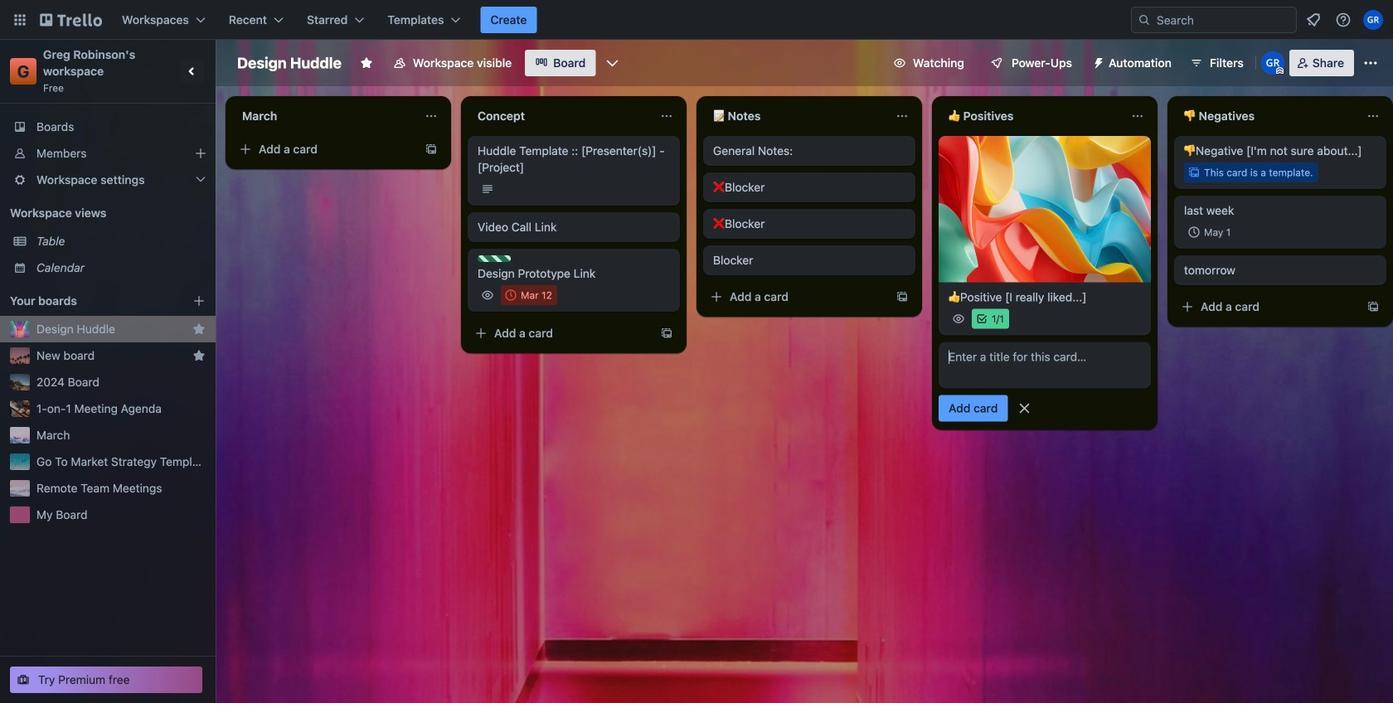 Task type: describe. For each thing, give the bounding box(es) containing it.
search image
[[1138, 13, 1151, 27]]

sm image
[[1086, 50, 1109, 73]]

workspace navigation collapse icon image
[[181, 60, 204, 83]]

show menu image
[[1363, 55, 1379, 71]]

0 horizontal spatial create from template… image
[[425, 143, 438, 156]]

your boards with 8 items element
[[10, 291, 168, 311]]

back to home image
[[40, 7, 102, 33]]

greg robinson (gregrobinson96) image
[[1261, 51, 1285, 75]]

primary element
[[0, 0, 1393, 40]]



Task type: locate. For each thing, give the bounding box(es) containing it.
1 horizontal spatial create from template… image
[[1367, 300, 1380, 314]]

Enter a title for this card… text field
[[939, 342, 1151, 389]]

Search field
[[1151, 8, 1296, 32]]

create from template… image
[[896, 290, 909, 304], [660, 327, 673, 340]]

greg robinson (gregrobinson96) image
[[1364, 10, 1383, 30]]

None text field
[[232, 103, 418, 129], [703, 103, 889, 129], [1174, 103, 1360, 129], [232, 103, 418, 129], [703, 103, 889, 129], [1174, 103, 1360, 129]]

1 vertical spatial create from template… image
[[1367, 300, 1380, 314]]

Board name text field
[[229, 50, 350, 76]]

0 horizontal spatial create from template… image
[[660, 327, 673, 340]]

starred icon image
[[192, 323, 206, 336], [192, 349, 206, 362]]

1 starred icon image from the top
[[192, 323, 206, 336]]

create from template… image
[[425, 143, 438, 156], [1367, 300, 1380, 314]]

1 vertical spatial create from template… image
[[660, 327, 673, 340]]

this member is an admin of this board. image
[[1276, 67, 1284, 75]]

None checkbox
[[1184, 222, 1236, 242], [501, 285, 557, 305], [1184, 222, 1236, 242], [501, 285, 557, 305]]

0 vertical spatial create from template… image
[[896, 290, 909, 304]]

cancel image
[[1016, 400, 1033, 417]]

customize views image
[[604, 55, 621, 71]]

0 vertical spatial create from template… image
[[425, 143, 438, 156]]

1 vertical spatial starred icon image
[[192, 349, 206, 362]]

open information menu image
[[1335, 12, 1352, 28]]

star or unstar board image
[[360, 56, 373, 70]]

color: green, title: none image
[[478, 255, 511, 262]]

None text field
[[468, 103, 654, 129], [939, 103, 1125, 129], [468, 103, 654, 129], [939, 103, 1125, 129]]

add board image
[[192, 294, 206, 308]]

0 vertical spatial starred icon image
[[192, 323, 206, 336]]

1 horizontal spatial create from template… image
[[896, 290, 909, 304]]

0 notifications image
[[1304, 10, 1324, 30]]

2 starred icon image from the top
[[192, 349, 206, 362]]



Task type: vqa. For each thing, say whether or not it's contained in the screenshot.
Create from template… image to the middle
yes



